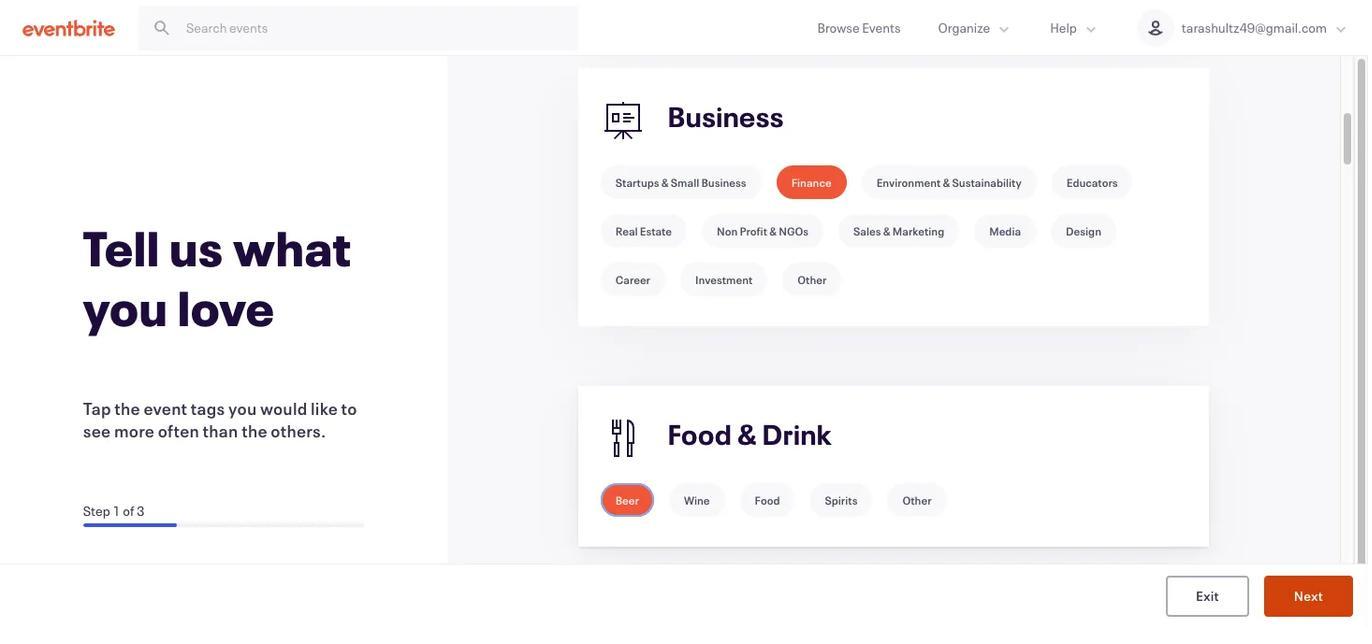Task type: locate. For each thing, give the bounding box(es) containing it.
& for environment & sustainability
[[943, 175, 950, 190]]

tarashultz49@gmail.com
[[1182, 19, 1327, 37]]

ngos
[[779, 224, 809, 239]]

startups
[[616, 175, 659, 190]]

startups & small business button
[[601, 166, 762, 199]]

business up small
[[668, 99, 784, 135]]

1 vertical spatial business
[[701, 175, 747, 190]]

what
[[233, 216, 352, 279]]

progressbar image
[[83, 524, 177, 527]]

sales & marketing button
[[839, 214, 959, 248]]

1 vertical spatial you
[[228, 397, 257, 420]]

browse events
[[818, 19, 901, 37]]

food inside food button
[[755, 493, 780, 508]]

1 horizontal spatial other button
[[888, 484, 947, 518]]

tap the event tags you would like to see more often than the others.
[[83, 397, 357, 442]]

progressbar progress bar
[[83, 524, 364, 527]]

1 vertical spatial other
[[903, 493, 932, 508]]

1 horizontal spatial other
[[903, 493, 932, 508]]

business
[[668, 99, 784, 135], [701, 175, 747, 190]]

non
[[717, 224, 738, 239]]

& right environment
[[943, 175, 950, 190]]

food
[[668, 417, 732, 453], [755, 493, 780, 508]]

media
[[989, 224, 1021, 239]]

& inside button
[[883, 224, 891, 239]]

media button
[[974, 214, 1036, 248]]

love
[[178, 276, 275, 339]]

you right tags at the bottom left
[[228, 397, 257, 420]]

you inside tap the event tags you would like to see more often than the others.
[[228, 397, 257, 420]]

browse events link
[[799, 0, 920, 55]]

often
[[158, 420, 199, 442]]

browse
[[818, 19, 860, 37]]

& left small
[[661, 175, 669, 190]]

other button down ngos
[[783, 263, 842, 297]]

3
[[137, 502, 145, 520]]

beer button
[[601, 484, 654, 518]]

investment
[[695, 272, 753, 287]]

& for startups & small business
[[661, 175, 669, 190]]

other button right spirits
[[888, 484, 947, 518]]

business right small
[[701, 175, 747, 190]]

the
[[114, 397, 140, 420], [242, 420, 267, 442]]

help link
[[1032, 0, 1118, 55]]

beer
[[616, 493, 639, 508]]

others.
[[271, 420, 326, 442]]

0 horizontal spatial food
[[668, 417, 732, 453]]

1 vertical spatial other button
[[888, 484, 947, 518]]

& right profit at the top right of page
[[770, 224, 777, 239]]

0 vertical spatial food
[[668, 417, 732, 453]]

would
[[260, 397, 307, 420]]

the right tap
[[114, 397, 140, 420]]

0 vertical spatial other button
[[783, 263, 842, 297]]

0 vertical spatial other
[[798, 272, 827, 287]]

tags
[[191, 397, 225, 420]]

& right sales
[[883, 224, 891, 239]]

1 horizontal spatial you
[[228, 397, 257, 420]]

other
[[798, 272, 827, 287], [903, 493, 932, 508]]

other button
[[783, 263, 842, 297], [888, 484, 947, 518]]

&
[[661, 175, 669, 190], [943, 175, 950, 190], [770, 224, 777, 239], [883, 224, 891, 239], [737, 417, 757, 453]]

food down food & drink
[[755, 493, 780, 508]]

profit
[[740, 224, 767, 239]]

drink
[[763, 417, 832, 453]]

you left us
[[83, 276, 168, 339]]

organize link
[[920, 0, 1032, 55]]

environment
[[877, 175, 941, 190]]

more
[[114, 420, 155, 442]]

environment & sustainability button
[[862, 166, 1037, 199]]

other down ngos
[[798, 272, 827, 287]]

0 horizontal spatial other
[[798, 272, 827, 287]]

1 vertical spatial food
[[755, 493, 780, 508]]

0 horizontal spatial you
[[83, 276, 168, 339]]

the right "than" at the left bottom of page
[[242, 420, 267, 442]]

0 vertical spatial you
[[83, 276, 168, 339]]

food for food & drink
[[668, 417, 732, 453]]

spirits
[[825, 493, 858, 508]]

see
[[83, 420, 111, 442]]

other right spirits
[[903, 493, 932, 508]]

food button
[[740, 484, 795, 518]]

& left the 'drink'
[[737, 417, 757, 453]]

small
[[671, 175, 699, 190]]

1 horizontal spatial food
[[755, 493, 780, 508]]

0 vertical spatial business
[[668, 99, 784, 135]]

tell
[[83, 216, 160, 279]]

step 1 of 3
[[83, 502, 145, 520]]

non profit & ngos
[[717, 224, 809, 239]]

sales & marketing
[[854, 224, 945, 239]]

food up "wine"
[[668, 417, 732, 453]]

you
[[83, 276, 168, 339], [228, 397, 257, 420]]



Task type: vqa. For each thing, say whether or not it's contained in the screenshot.
THE GUIDES to the left
no



Task type: describe. For each thing, give the bounding box(es) containing it.
exit button
[[1166, 577, 1249, 618]]

exit
[[1196, 587, 1219, 605]]

sustainability
[[952, 175, 1022, 190]]

design
[[1066, 224, 1102, 239]]

real
[[616, 224, 638, 239]]

educators
[[1067, 175, 1118, 190]]

environment & sustainability
[[877, 175, 1022, 190]]

finance
[[791, 175, 832, 190]]

1 horizontal spatial the
[[242, 420, 267, 442]]

design button
[[1051, 214, 1117, 248]]

wine button
[[669, 484, 725, 518]]

1
[[113, 502, 120, 520]]

wine
[[684, 493, 710, 508]]

to
[[341, 397, 357, 420]]

real estate
[[616, 224, 672, 239]]

like
[[311, 397, 338, 420]]

tell us what you love
[[83, 216, 352, 339]]

eventbrite image
[[22, 18, 115, 37]]

than
[[203, 420, 238, 442]]

0 horizontal spatial the
[[114, 397, 140, 420]]

food for food
[[755, 493, 780, 508]]

of
[[123, 502, 134, 520]]

career button
[[601, 263, 665, 297]]

next
[[1294, 587, 1323, 605]]

other for the left the other button
[[798, 272, 827, 287]]

tap
[[83, 397, 111, 420]]

us
[[170, 216, 224, 279]]

sales
[[854, 224, 881, 239]]

business inside the startups & small business button
[[701, 175, 747, 190]]

food & drink
[[668, 417, 832, 453]]

finance button
[[776, 166, 847, 199]]

0 horizontal spatial other button
[[783, 263, 842, 297]]

& for food & drink
[[737, 417, 757, 453]]

tarashultz49@gmail.com link
[[1118, 0, 1368, 55]]

organize
[[938, 19, 990, 37]]

& for sales & marketing
[[883, 224, 891, 239]]

career
[[616, 272, 651, 287]]

marketing
[[893, 224, 945, 239]]

event
[[144, 397, 187, 420]]

estate
[[640, 224, 672, 239]]

help
[[1050, 19, 1077, 37]]

events
[[862, 19, 901, 37]]

next button
[[1264, 577, 1353, 618]]

spirits button
[[810, 484, 873, 518]]

investment button
[[680, 263, 768, 297]]

non profit & ngos button
[[702, 214, 824, 248]]

step
[[83, 502, 110, 520]]

educators button
[[1052, 166, 1133, 199]]

startups & small business
[[616, 175, 747, 190]]

you inside tell us what you love
[[83, 276, 168, 339]]

other for rightmost the other button
[[903, 493, 932, 508]]

real estate button
[[601, 214, 687, 248]]



